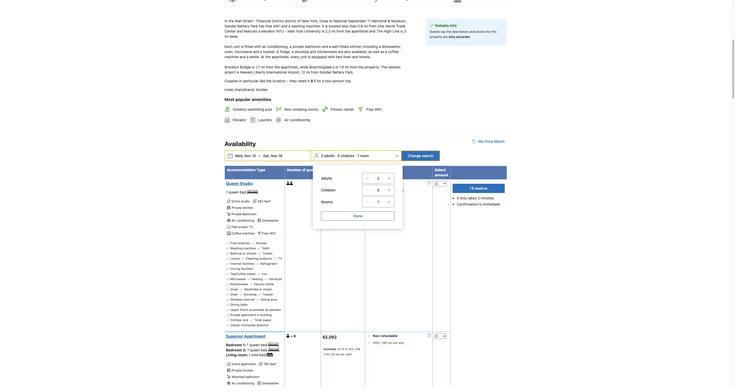 Task type: describe. For each thing, give the bounding box(es) containing it.
i'll reserve button
[[453, 184, 505, 193]]

info
[[450, 23, 457, 28]]

wireless
[[230, 298, 243, 302]]

2 vertical spatial queen
[[250, 348, 260, 352]]

most popular amenities
[[225, 97, 271, 102]]

hotel
[[225, 88, 234, 92]]

international
[[266, 70, 287, 74]]

accommodation type
[[227, 168, 265, 172]]

kitchen inside in the wall street - financial district district of new york, close to national september 11 memorial & museum, sonder battery park has free wifi and a washing machine. it is located less than 0.6 mi from one world trade center and features a elevator. nyu - new york university is 2.3 mi from the aparthotel and the high line is 3 mi away. each unit is fitted with air conditioning, a private bathroom and a well-fitted kitchen including a dishwasher, oven, microwave and a toaster. a fridge, a stovetop and kitchenware are also available, as well as a coffee machine and a kettle. at the aparthotel, every unit is equipped with bed linen and towels. brooklyn bridge is 1.7 mi from the aparthotel, while bloomingdale's is 1.8 mi from the property. the nearest airport is newark liberty international airport, 12 mi from sonder battery park.
[[350, 44, 362, 49]]

is left the 1.8
[[336, 65, 338, 69]]

393
[[258, 200, 263, 203]]

6
[[294, 335, 296, 338]]

.
[[470, 35, 471, 39]]

upper floors accessible by elevator
[[230, 308, 281, 312]]

and down the available,
[[352, 55, 358, 59]]

0 vertical spatial battery
[[238, 24, 250, 28]]

0 horizontal spatial tv
[[249, 225, 253, 229]]

features
[[244, 29, 258, 33]]

1 inside 2 adults · 0 children · 1 room button
[[358, 154, 359, 158]]

fridge,
[[280, 50, 291, 54]]

queen for 1 sofa bed
[[250, 343, 260, 347]]

for inside guests say the description and photos for this property are
[[487, 30, 491, 34]]

1 horizontal spatial sonder
[[256, 88, 268, 92]]

children
[[341, 154, 355, 158]]

2 per from the top
[[341, 353, 345, 356]]

dryer
[[230, 288, 238, 292]]

say
[[441, 30, 446, 34]]

superior apartment link
[[226, 334, 282, 339]]

wed, nov 15 button
[[233, 151, 258, 161]]

tea/coffee maker
[[230, 272, 256, 276]]

is left 3
[[401, 29, 403, 33]]

apartment
[[244, 334, 266, 339]]

1 us$ from the top
[[355, 195, 360, 198]]

0 vertical spatial free wifi
[[366, 107, 382, 112]]

1 queen bed for 1 sofa bed
[[247, 343, 268, 347]]

trip.
[[345, 79, 352, 83]]

electric kettle
[[254, 283, 274, 286]]

a down has at the top of the page
[[259, 29, 260, 33]]

air for 780 feet²
[[232, 382, 236, 386]]

particular
[[243, 79, 259, 83]]

conditioning for 780 feet²
[[237, 382, 255, 386]]

mi down located
[[332, 29, 336, 33]]

9.1
[[311, 79, 316, 83]]

or for wardrobe
[[259, 288, 262, 292]]

i'll reserve
[[470, 186, 488, 191]]

two-
[[325, 79, 333, 83]]

takes
[[468, 196, 477, 201]]

sat,
[[263, 154, 270, 158]]

dining for dining area
[[261, 298, 270, 302]]

on for apartment
[[389, 341, 392, 345]]

match
[[494, 139, 505, 144]]

mi right 12
[[306, 70, 310, 74]]

also
[[344, 50, 351, 54]]

oven
[[230, 293, 238, 297]]

the down less
[[345, 29, 351, 33]]

only 1 left on our site for superior apartment
[[373, 341, 404, 345]]

at
[[261, 55, 264, 59]]

0 vertical spatial new
[[302, 19, 309, 23]]

private kitchen for apartment
[[232, 369, 253, 373]]

1 horizontal spatial tv
[[278, 257, 282, 261]]

from up park.
[[350, 65, 358, 69]]

nyu
[[277, 29, 284, 33]]

we
[[478, 139, 484, 144]]

tea/coffee
[[230, 272, 246, 276]]

entire for entire apartment
[[232, 363, 240, 366]]

2 horizontal spatial sonder
[[320, 70, 332, 74]]

adults
[[324, 154, 335, 158]]

more details on meals and payment options image
[[428, 334, 431, 337]]

free
[[266, 24, 272, 28]]

2 horizontal spatial free
[[366, 107, 374, 112]]

site for queen studio
[[399, 189, 404, 193]]

0 vertical spatial -
[[254, 19, 256, 23]]

1 night from the top
[[346, 200, 352, 204]]

minutes
[[481, 196, 494, 201]]

2 for 2
[[378, 176, 380, 181]]

2 fitted from the left
[[340, 44, 349, 49]]

private up flat-
[[232, 212, 242, 216]]

change
[[408, 154, 421, 158]]

1 vertical spatial with
[[328, 55, 335, 59]]

bathroom inside in the wall street - financial district district of new york, close to national september 11 memorial & museum, sonder battery park has free wifi and a washing machine. it is located less than 0.6 mi from one world trade center and features a elevator. nyu - new york university is 2.3 mi from the aparthotel and the high line is 3 mi away. each unit is fitted with air conditioning, a private bathroom and a well-fitted kitchen including a dishwasher, oven, microwave and a toaster. a fridge, a stovetop and kitchenware are also available, as well as a coffee machine and a kettle. at the aparthotel, every unit is equipped with bed linen and towels. brooklyn bridge is 1.7 mi from the aparthotel, while bloomingdale's is 1.8 mi from the property. the nearest airport is newark liberty international airport, 12 mi from sonder battery park.
[[305, 44, 321, 49]]

cleaning
[[246, 257, 258, 261]]

less
[[342, 24, 349, 28]]

is down stovetop on the top left
[[308, 55, 311, 59]]

museum,
[[391, 19, 407, 23]]

private kitchen for studio
[[232, 206, 253, 210]]

toilet for toilet paper
[[255, 318, 262, 322]]

2 • from the top
[[368, 189, 370, 193]]

393 feet²
[[258, 200, 271, 203]]

has
[[259, 24, 265, 28]]

is up microwave
[[241, 44, 244, 49]]

change search
[[408, 154, 434, 158]]

from down bloomingdale's
[[311, 70, 319, 74]]

property
[[430, 35, 443, 39]]

0 vertical spatial non-
[[285, 107, 293, 112]]

location
[[273, 79, 286, 83]]

bed inside in the wall street - financial district district of new york, close to national september 11 memorial & museum, sonder battery park has free wifi and a washing machine. it is located less than 0.6 mi from one world trade center and features a elevator. nyu - new york university is 2.3 mi from the aparthotel and the high line is 3 mi away. each unit is fitted with air conditioning, a private bathroom and a well-fitted kitchen including a dishwasher, oven, microwave and a toaster. a fridge, a stovetop and kitchenware are also available, as well as a coffee machine and a kettle. at the aparthotel, every unit is equipped with bed linen and towels. brooklyn bridge is 1.7 mi from the aparthotel, while bloomingdale's is 1.8 mi from the property. the nearest airport is newark liberty international airport, 12 mi from sonder battery park.
[[336, 55, 342, 59]]

780 feet²
[[264, 363, 277, 366]]

pool
[[265, 107, 272, 112]]

paper
[[263, 318, 272, 322]]

non- for queen studio
[[373, 182, 381, 186]]

1 vertical spatial new
[[288, 29, 295, 33]]

wed,
[[235, 154, 244, 158]]

is up 2.3
[[325, 24, 328, 28]]

2 adults · 0 children · 1 room button
[[312, 151, 401, 161]]

2 night from the top
[[346, 353, 352, 356]]

0 vertical spatial conditioning
[[290, 118, 310, 122]]

they
[[290, 79, 297, 83]]

dining for dining table
[[230, 303, 240, 307]]

clothes
[[230, 318, 241, 322]]

center
[[344, 107, 354, 112]]

toaster.
[[263, 50, 276, 54]]

refundable for superior apartment
[[381, 334, 398, 338]]

only for studio
[[373, 189, 380, 193]]

1 as from the left
[[368, 50, 372, 54]]

rooms
[[321, 200, 333, 204]]

carbon monoxide detector
[[230, 324, 269, 327]]

it inside it only takes 2 minutes confirmation is immediate
[[457, 196, 459, 201]]

private bathroom
[[232, 212, 257, 216]]

1 horizontal spatial unit
[[301, 55, 307, 59]]

0 vertical spatial unit
[[234, 44, 240, 49]]

air
[[262, 44, 266, 49]]

from down the 11
[[369, 24, 377, 28]]

financial
[[257, 19, 271, 23]]

we price match
[[478, 139, 505, 144]]

facilities for internet facilities
[[243, 262, 255, 266]]

ironing
[[230, 267, 240, 271]]

non-refundable for queen studio
[[373, 182, 398, 186]]

1 horizontal spatial in
[[257, 313, 260, 317]]

1.7
[[256, 65, 260, 69]]

0 vertical spatial air
[[284, 118, 289, 122]]

attached
[[232, 375, 245, 379]]

private up clothes
[[230, 313, 240, 317]]

entire apartment
[[232, 363, 256, 366]]

occupancy image for superior apartment
[[287, 335, 290, 338]]

trade
[[396, 24, 406, 28]]

laundry
[[259, 118, 272, 122]]

studio
[[241, 200, 250, 203]]

×
[[291, 334, 293, 338]]

0 vertical spatial aparthotel,
[[272, 55, 290, 59]]

airport,
[[288, 70, 301, 74]]

is left 2.3
[[322, 29, 325, 33]]

hairdryer
[[269, 277, 282, 281]]

feet² for 780 feet²
[[270, 363, 277, 366]]

superior apartment
[[226, 334, 266, 339]]

0 horizontal spatial bathroom
[[246, 375, 260, 379]]

2 as from the left
[[381, 50, 384, 54]]

bed for bedroom 2:
[[261, 348, 268, 352]]

air conditioning for 393 feet²
[[232, 219, 255, 223]]

machine inside in the wall street - financial district district of new york, close to national september 11 memorial & museum, sonder battery park has free wifi and a washing machine. it is located less than 0.6 mi from one world trade center and features a elevator. nyu - new york university is 2.3 mi from the aparthotel and the high line is 3 mi away. each unit is fitted with air conditioning, a private bathroom and a well-fitted kitchen including a dishwasher, oven, microwave and a toaster. a fridge, a stovetop and kitchenware are also available, as well as a coffee machine and a kettle. at the aparthotel, every unit is equipped with bed linen and towels. brooklyn bridge is 1.7 mi from the aparthotel, while bloomingdale's is 1.8 mi from the property. the nearest airport is newark liberty international airport, 12 mi from sonder battery park.
[[225, 55, 239, 59]]

more details on meals and payment options image
[[428, 181, 431, 185]]

1 horizontal spatial -
[[285, 29, 287, 33]]

upper
[[230, 308, 239, 312]]

room
[[360, 154, 369, 158]]

couch image
[[267, 353, 273, 357]]

left for superior apartment
[[383, 341, 388, 345]]

and up nyu
[[281, 24, 288, 28]]

a up "fridge,"
[[290, 44, 292, 49]]

3 • from the top
[[368, 334, 370, 338]]

1 vertical spatial of
[[302, 168, 306, 172]]

a down district
[[289, 24, 290, 28]]

1 vertical spatial for
[[317, 79, 321, 83]]

wifi inside in the wall street - financial district district of new york, close to national september 11 memorial & museum, sonder battery park has free wifi and a washing machine. it is located less than 0.6 mi from one world trade center and features a elevator. nyu - new york university is 2.3 mi from the aparthotel and the high line is 3 mi away. each unit is fitted with air conditioning, a private bathroom and a well-fitted kitchen including a dishwasher, oven, microwave and a toaster. a fridge, a stovetop and kitchenware are also available, as well as a coffee machine and a kettle. at the aparthotel, every unit is equipped with bed linen and towels. brooklyn bridge is 1.7 mi from the aparthotel, while bloomingdale's is 1.8 mi from the property. the nearest airport is newark liberty international airport, 12 mi from sonder battery park.
[[273, 24, 280, 28]]

mi right '1.7'
[[261, 65, 265, 69]]

are inside guests say the description and photos for this property are
[[443, 35, 448, 39]]

2 for 2 adults · 0 children · 1 room
[[321, 154, 323, 158]]

2 3.50 from the top
[[324, 353, 329, 356]]

the right like at top
[[266, 79, 272, 83]]

1 • from the top
[[368, 182, 370, 186]]

or for bathtub
[[243, 252, 246, 256]]

it inside in the wall street - financial district district of new york, close to national september 11 memorial & museum, sonder battery park has free wifi and a washing machine. it is located less than 0.6 mi from one world trade center and features a elevator. nyu - new york university is 2.3 mi from the aparthotel and the high line is 3 mi away. each unit is fitted with air conditioning, a private bathroom and a well-fitted kitchen including a dishwasher, oven, microwave and a toaster. a fridge, a stovetop and kitchenware are also available, as well as a coffee machine and a kettle. at the aparthotel, every unit is equipped with bed linen and towels. brooklyn bridge is 1.7 mi from the aparthotel, while bloomingdale's is 1.8 mi from the property. the nearest airport is newark liberty international airport, 12 mi from sonder battery park.
[[322, 24, 324, 28]]

mi right 0.6
[[364, 24, 368, 28]]

0 vertical spatial air conditioning
[[284, 118, 310, 122]]

price
[[485, 139, 493, 144]]

0 vertical spatial in
[[239, 79, 242, 83]]

11
[[367, 19, 371, 23]]

2 us$ from the top
[[355, 348, 360, 351]]

dishwasher,
[[382, 44, 401, 49]]

refundable for queen studio
[[381, 182, 398, 186]]

only 1 left on our site for queen studio
[[373, 189, 404, 193]]

is inside it only takes 2 minutes confirmation is immediate
[[480, 202, 482, 207]]

1 14.75 % tax, us$ 3.50 city tax per night from the top
[[324, 195, 360, 204]]

a left the coffee in the right top of the page
[[385, 50, 387, 54]]

confirmation
[[457, 202, 479, 207]]

and up kitchenware
[[322, 44, 328, 49]]

park
[[251, 24, 258, 28]]

electric
[[254, 283, 265, 286]]

carbon
[[230, 324, 241, 327]]

iron
[[262, 272, 267, 276]]

a left the "two-"
[[322, 79, 324, 83]]

private down entire studio
[[232, 206, 242, 210]]

rack
[[242, 318, 249, 322]]

2 inside it only takes 2 minutes confirmation is immediate
[[478, 196, 480, 201]]

2 tax from the top
[[336, 353, 340, 356]]

guests
[[430, 30, 440, 34]]

available,
[[352, 50, 368, 54]]

entire studio
[[232, 200, 250, 203]]

accommodation
[[227, 168, 256, 172]]

university
[[304, 29, 321, 33]]

0 horizontal spatial free wifi
[[262, 232, 276, 236]]



Task type: locate. For each thing, give the bounding box(es) containing it.
amount
[[435, 173, 448, 177]]

a down microwave
[[247, 55, 249, 59]]

and down microwave
[[240, 55, 246, 59]]

1 vertical spatial queen
[[250, 343, 260, 347]]

air for 393 feet²
[[232, 219, 236, 223]]

mi right the 1.8
[[345, 65, 349, 69]]

world
[[385, 24, 395, 28]]

0 horizontal spatial dining
[[230, 303, 240, 307]]

14.75 % tax, us$ 3.50 city tax per night
[[324, 195, 360, 204], [324, 348, 360, 356]]

memorial
[[372, 19, 387, 23]]

2 city from the top
[[330, 353, 335, 356]]

0 horizontal spatial of
[[298, 19, 301, 23]]

street
[[243, 19, 253, 23]]

machine for washing
[[244, 247, 256, 250]]

2 entire from the top
[[232, 363, 240, 366]]

0 vertical spatial only 1 left on our site
[[373, 189, 404, 193]]

780
[[264, 363, 269, 366]]

the down one
[[377, 29, 383, 33]]

1 horizontal spatial free
[[262, 232, 269, 236]]

a up "well"
[[379, 44, 381, 49]]

0 horizontal spatial 2
[[321, 154, 323, 158]]

1 vertical spatial non-
[[373, 182, 381, 186]]

non-refundable for superior apartment
[[373, 334, 398, 338]]

sat, nov 18 button
[[261, 151, 285, 161]]

1 vertical spatial night
[[346, 353, 352, 356]]

1 vertical spatial tax
[[336, 353, 340, 356]]

2 only from the top
[[373, 341, 380, 345]]

% up "done" 'button'
[[345, 195, 348, 198]]

apartment for entire
[[241, 363, 256, 366]]

products
[[259, 257, 272, 261]]

dining up the upper
[[230, 303, 240, 307]]

outdoor
[[233, 107, 247, 112]]

1 only 1 left on our site from the top
[[373, 189, 404, 193]]

0 vertical spatial tv
[[249, 225, 253, 229]]

the left nearest
[[381, 65, 387, 69]]

1 fitted from the left
[[245, 44, 253, 49]]

shower
[[247, 252, 257, 256]]

excluded:
[[324, 348, 337, 351]]

0 vertical spatial 1 queen bed
[[226, 190, 247, 195]]

washing
[[230, 247, 243, 250]]

and inside guests say the description and photos for this property are
[[470, 30, 475, 34]]

2 14.75 from the top
[[338, 348, 345, 351]]

and up away.
[[237, 29, 243, 33]]

0 vertical spatial machine
[[225, 55, 239, 59]]

1 vertical spatial our
[[393, 341, 398, 345]]

on for studio
[[389, 189, 392, 193]]

1 nov from the left
[[245, 154, 251, 158]]

dining table
[[230, 303, 248, 307]]

and down the 11
[[370, 29, 376, 33]]

guests
[[307, 168, 319, 172]]

2 inside button
[[321, 154, 323, 158]]

apartment down room:
[[241, 363, 256, 366]]

swimming
[[248, 107, 264, 112]]

4 • from the top
[[368, 341, 370, 345]]

feet² right 780
[[270, 363, 277, 366]]

dining area
[[261, 298, 277, 302]]

it down close
[[322, 24, 324, 28]]

toilet up towels
[[262, 247, 270, 250]]

1 tax from the top
[[336, 200, 340, 204]]

dishwasher for private bathroom
[[262, 219, 279, 223]]

machine down oven,
[[225, 55, 239, 59]]

1 our from the top
[[393, 189, 398, 193]]

bloomingdale's
[[309, 65, 335, 69]]

person
[[333, 79, 344, 83]]

0 vertical spatial our
[[393, 189, 398, 193]]

2 refundable from the top
[[381, 334, 398, 338]]

dishwasher down 780 feet²
[[262, 382, 279, 386]]

city down excluded:
[[330, 353, 335, 356]]

2 our from the top
[[393, 341, 398, 345]]

queen down queen
[[229, 190, 239, 195]]

18
[[279, 154, 283, 158]]

accessible
[[249, 308, 264, 312]]

0 vertical spatial toilet
[[262, 247, 270, 250]]

2 only 1 left on our site from the top
[[373, 341, 404, 345]]

1 vertical spatial feet²
[[270, 363, 277, 366]]

0 vertical spatial 3.50
[[324, 200, 329, 204]]

availability
[[225, 140, 256, 148]]

to
[[329, 19, 333, 23]]

left for queen studio
[[383, 189, 388, 193]]

bathroom up equipped
[[305, 44, 321, 49]]

bridge
[[240, 65, 251, 69]]

line
[[393, 29, 400, 33]]

as down including
[[368, 50, 372, 54]]

bed for living room:
[[260, 353, 266, 358]]

facilities for ironing facilities
[[241, 267, 253, 271]]

fitted up also
[[340, 44, 349, 49]]

living
[[226, 353, 237, 358]]

as right "well"
[[381, 50, 384, 54]]

private up "attached"
[[232, 369, 242, 373]]

1 refundable from the top
[[381, 182, 398, 186]]

every
[[291, 55, 300, 59]]

bathroom
[[305, 44, 321, 49], [246, 375, 260, 379]]

the
[[229, 19, 234, 23], [345, 29, 351, 33], [447, 30, 452, 34], [265, 55, 271, 59], [275, 65, 280, 69], [359, 65, 364, 69], [266, 79, 272, 83]]

1 horizontal spatial nov
[[271, 154, 278, 158]]

our
[[393, 189, 398, 193], [393, 341, 398, 345]]

dining
[[261, 298, 270, 302], [230, 303, 240, 307]]

located
[[329, 24, 341, 28]]

kettle
[[266, 283, 274, 286]]

occupancy image for queen studio
[[287, 182, 290, 185]]

our for superior apartment
[[393, 341, 398, 345]]

0 horizontal spatial nov
[[245, 154, 251, 158]]

0 horizontal spatial fitted
[[245, 44, 253, 49]]

our for queen studio
[[393, 189, 398, 193]]

1 vertical spatial refundable
[[381, 334, 398, 338]]

accurate
[[456, 35, 470, 39]]

1 14.75 from the top
[[338, 195, 345, 198]]

· right adults
[[336, 154, 337, 158]]

2 non-refundable from the top
[[373, 334, 398, 338]]

dining down toaster
[[261, 298, 270, 302]]

1 horizontal spatial are
[[443, 35, 448, 39]]

1 vertical spatial unit
[[301, 55, 307, 59]]

0 vertical spatial only
[[373, 189, 380, 193]]

1 vertical spatial free wifi
[[262, 232, 276, 236]]

liberty
[[254, 70, 265, 74]]

one
[[378, 24, 385, 28]]

a up every
[[292, 50, 294, 54]]

non- for superior apartment
[[373, 334, 381, 338]]

private kitchen down entire apartment
[[232, 369, 253, 373]]

0 inside 2 adults · 0 children · 1 room button
[[338, 154, 340, 158]]

from
[[369, 24, 377, 28], [337, 29, 344, 33], [266, 65, 274, 69], [350, 65, 358, 69], [311, 70, 319, 74]]

for right 9.1
[[317, 79, 321, 83]]

it
[[308, 79, 310, 83]]

free toiletries
[[230, 241, 250, 245]]

0 horizontal spatial are
[[338, 50, 343, 54]]

2 left from the top
[[383, 341, 388, 345]]

number of guests
[[287, 168, 319, 172]]

the down "towels."
[[359, 65, 364, 69]]

fitted up microwave
[[245, 44, 253, 49]]

queen
[[229, 190, 239, 195], [250, 343, 260, 347], [250, 348, 260, 352]]

left
[[383, 189, 388, 193], [383, 341, 388, 345]]

oven,
[[225, 50, 234, 54]]

2 vertical spatial 2
[[478, 196, 480, 201]]

well-
[[332, 44, 340, 49]]

2 tax, from the top
[[349, 348, 354, 351]]

0 horizontal spatial it
[[322, 24, 324, 28]]

2 14.75 % tax, us$ 3.50 city tax per night from the top
[[324, 348, 360, 356]]

1 horizontal spatial dining
[[261, 298, 270, 302]]

new left york
[[288, 29, 295, 33]]

conditioning for 393 feet²
[[237, 219, 255, 223]]

kitchen up the available,
[[350, 44, 362, 49]]

1 vertical spatial %
[[345, 348, 348, 351]]

1 3.50 from the top
[[324, 200, 329, 204]]

2 site from the top
[[399, 341, 404, 345]]

1 vertical spatial us$
[[355, 348, 360, 351]]

toilet
[[262, 247, 270, 250], [255, 318, 262, 322]]

0 horizontal spatial free
[[230, 241, 237, 245]]

screen
[[238, 225, 248, 229]]

1 vertical spatial in
[[257, 313, 260, 317]]

is down minutes at the right bottom of page
[[480, 202, 482, 207]]

2 vertical spatial air
[[232, 382, 236, 386]]

0 horizontal spatial sonder
[[225, 24, 237, 28]]

elevator
[[270, 308, 281, 312]]

towels.
[[359, 55, 371, 59]]

of inside in the wall street - financial district district of new york, close to national september 11 memorial & museum, sonder battery park has free wifi and a washing machine. it is located less than 0.6 mi from one world trade center and features a elevator. nyu - new york university is 2.3 mi from the aparthotel and the high line is 3 mi away. each unit is fitted with air conditioning, a private bathroom and a well-fitted kitchen including a dishwasher, oven, microwave and a toaster. a fridge, a stovetop and kitchenware are also available, as well as a coffee machine and a kettle. at the aparthotel, every unit is equipped with bed linen and towels. brooklyn bridge is 1.7 mi from the aparthotel, while bloomingdale's is 1.8 mi from the property. the nearest airport is newark liberty international airport, 12 mi from sonder battery park.
[[298, 19, 301, 23]]

air conditioning down 'attached bathroom'
[[232, 382, 255, 386]]

including
[[363, 44, 378, 49]]

most
[[225, 97, 235, 102]]

studio
[[240, 182, 253, 186]]

while
[[300, 65, 308, 69]]

queen up sofa on the bottom
[[250, 348, 260, 352]]

apartment for private
[[241, 313, 256, 317]]

kitchen up 'attached bathroom'
[[243, 369, 253, 373]]

1 vertical spatial are
[[338, 50, 343, 54]]

internet
[[244, 298, 255, 302]]

1 vertical spatial the
[[381, 65, 387, 69]]

linens
[[230, 257, 240, 261]]

1 vertical spatial facilities
[[241, 267, 253, 271]]

city down children
[[330, 200, 335, 204]]

and up equipped
[[310, 50, 316, 54]]

amenities
[[252, 97, 271, 102]]

conditioning,
[[267, 44, 289, 49]]

1 vertical spatial 2
[[378, 176, 380, 181]]

a
[[289, 24, 290, 28], [259, 29, 260, 33], [290, 44, 292, 49], [329, 44, 331, 49], [379, 44, 381, 49], [260, 50, 262, 54], [292, 50, 294, 54], [385, 50, 387, 54], [247, 55, 249, 59], [322, 79, 324, 83]]

feet² for 393 feet²
[[264, 200, 271, 203]]

0 vertical spatial city
[[330, 200, 335, 204]]

tax, right excluded:
[[349, 348, 354, 351]]

1 city from the top
[[330, 200, 335, 204]]

1 queen bed up 1 sofa bed
[[247, 348, 269, 352]]

battery down street
[[238, 24, 250, 28]]

site for superior apartment
[[399, 341, 404, 345]]

1 queen bed for 14.75 % tax, us$ 3.50 city tax per night
[[226, 190, 247, 195]]

and up 'kettle.'
[[253, 50, 259, 54]]

bathtub
[[230, 252, 242, 256]]

of left 'guests'
[[302, 168, 306, 172]]

entire down living room:
[[232, 363, 240, 366]]

the inside guests say the description and photos for this property are
[[447, 30, 452, 34]]

1 left from the top
[[383, 189, 388, 193]]

1 non-refundable from the top
[[373, 182, 398, 186]]

1 vertical spatial apartment
[[241, 363, 256, 366]]

14.75 % tax, us$ 3.50 city tax per night down children
[[324, 195, 360, 204]]

facilities up tea/coffee maker on the left bottom of the page
[[241, 267, 253, 271]]

0 horizontal spatial in
[[239, 79, 242, 83]]

only for apartment
[[373, 341, 380, 345]]

sonder up center
[[225, 24, 237, 28]]

feet² right 393
[[264, 200, 271, 203]]

unit
[[234, 44, 240, 49], [301, 55, 307, 59]]

are inside in the wall street - financial district district of new york, close to national september 11 memorial & museum, sonder battery park has free wifi and a washing machine. it is located less than 0.6 mi from one world trade center and features a elevator. nyu - new york university is 2.3 mi from the aparthotel and the high line is 3 mi away. each unit is fitted with air conditioning, a private bathroom and a well-fitted kitchen including a dishwasher, oven, microwave and a toaster. a fridge, a stovetop and kitchenware are also available, as well as a coffee machine and a kettle. at the aparthotel, every unit is equipped with bed linen and towels. brooklyn bridge is 1.7 mi from the aparthotel, while bloomingdale's is 1.8 mi from the property. the nearest airport is newark liberty international airport, 12 mi from sonder battery park.
[[338, 50, 343, 54]]

from up international
[[266, 65, 274, 69]]

with down kitchenware
[[328, 55, 335, 59]]

1 vertical spatial wifi
[[375, 107, 382, 112]]

2 · from the left
[[356, 154, 357, 158]]

2 vertical spatial 1 queen bed
[[247, 348, 269, 352]]

2 vertical spatial conditioning
[[237, 382, 255, 386]]

and
[[281, 24, 288, 28], [237, 29, 243, 33], [370, 29, 376, 33], [470, 30, 475, 34], [322, 44, 328, 49], [253, 50, 259, 54], [310, 50, 316, 54], [240, 55, 246, 59], [352, 55, 358, 59]]

description
[[452, 30, 469, 34]]

·
[[336, 154, 337, 158], [356, 154, 357, 158]]

0 vertical spatial apartment
[[241, 313, 256, 317]]

1 vertical spatial 14.75 % tax, us$ 3.50 city tax per night
[[324, 348, 360, 356]]

private kitchen down entire studio
[[232, 206, 253, 210]]

1 vertical spatial air
[[232, 219, 236, 223]]

2 on from the top
[[389, 341, 392, 345]]

night
[[346, 200, 352, 204], [346, 353, 352, 356]]

are left also
[[338, 50, 343, 54]]

1 entire from the top
[[232, 200, 240, 203]]

kitchen
[[350, 44, 362, 49], [243, 206, 253, 210], [243, 369, 253, 373]]

kitchen for 780 feet²
[[243, 369, 253, 373]]

0 horizontal spatial battery
[[238, 24, 250, 28]]

1 horizontal spatial with
[[328, 55, 335, 59]]

free wifi right center on the top left
[[366, 107, 382, 112]]

free up 'washing'
[[230, 241, 237, 245]]

2 private kitchen from the top
[[232, 369, 253, 373]]

1 vertical spatial machine
[[242, 232, 255, 236]]

couples in particular like the location – they rated it 9.1 for a two-person trip.
[[225, 79, 352, 83]]

air down "attached"
[[232, 382, 236, 386]]

2 dishwasher from the top
[[262, 382, 279, 386]]

0 vertical spatial left
[[383, 189, 388, 193]]

popular
[[236, 97, 251, 102]]

non-
[[285, 107, 293, 112], [373, 182, 381, 186], [373, 334, 381, 338]]

0 vertical spatial private kitchen
[[232, 206, 253, 210]]

1 horizontal spatial for
[[487, 30, 491, 34]]

1 horizontal spatial as
[[381, 50, 384, 54]]

1 horizontal spatial new
[[302, 19, 309, 23]]

1 vertical spatial dishwasher
[[262, 382, 279, 386]]

14.75 % tax, us$ 3.50 city tax per night down $2,092
[[324, 348, 360, 356]]

coffee
[[232, 232, 241, 236]]

from down less
[[337, 29, 344, 33]]

2 vertical spatial kitchen
[[243, 369, 253, 373]]

or down electric
[[259, 288, 262, 292]]

1 private kitchen from the top
[[232, 206, 253, 210]]

aparthotel, up airport,
[[281, 65, 299, 69]]

1.8
[[339, 65, 344, 69]]

queen for 14.75 % tax, us$ 3.50 city tax per night
[[229, 190, 239, 195]]

are down say
[[443, 35, 448, 39]]

1 site from the top
[[399, 189, 404, 193]]

sonder down bloomingdale's
[[320, 70, 332, 74]]

1 tax, from the top
[[349, 195, 354, 198]]

2 % from the top
[[345, 348, 348, 351]]

0 vertical spatial night
[[346, 200, 352, 204]]

0 vertical spatial bathroom
[[305, 44, 321, 49]]

of up washing
[[298, 19, 301, 23]]

rated
[[298, 79, 307, 83]]

new left york,
[[302, 19, 309, 23]]

0 vertical spatial the
[[377, 29, 383, 33]]

0 vertical spatial it
[[322, 24, 324, 28]]

0 horizontal spatial new
[[288, 29, 295, 33]]

1 queen bed down the queen studio on the left top
[[226, 190, 247, 195]]

select
[[435, 168, 446, 172]]

air up flat-
[[232, 219, 236, 223]]

1 · from the left
[[336, 154, 337, 158]]

1 % from the top
[[345, 195, 348, 198]]

stovetop
[[244, 293, 257, 297]]

bed for bedroom 1:
[[261, 343, 267, 347]]

1 horizontal spatial battery
[[333, 70, 345, 74]]

· right children
[[356, 154, 357, 158]]

kitchen for 393 feet²
[[243, 206, 253, 210]]

occupancy image
[[287, 182, 290, 185], [290, 182, 293, 185], [287, 335, 290, 338]]

0 vertical spatial 0
[[338, 154, 340, 158]]

0 vertical spatial queen
[[229, 190, 239, 195]]

us$
[[355, 195, 360, 198], [355, 348, 360, 351]]

bathroom right "attached"
[[246, 375, 260, 379]]

free wifi up kitchen
[[262, 232, 276, 236]]

of
[[298, 19, 301, 23], [302, 168, 306, 172]]

is right airport
[[237, 70, 239, 74]]

1 vertical spatial free
[[262, 232, 269, 236]]

nov left 18
[[271, 154, 278, 158]]

1 on from the top
[[389, 189, 392, 193]]

2 vertical spatial air conditioning
[[232, 382, 255, 386]]

free wifi
[[366, 107, 382, 112], [262, 232, 276, 236]]

is
[[325, 24, 328, 28], [322, 29, 325, 33], [401, 29, 403, 33], [241, 44, 244, 49], [308, 55, 311, 59], [252, 65, 255, 69], [336, 65, 338, 69], [237, 70, 239, 74], [480, 202, 482, 207]]

entire left studio
[[232, 200, 240, 203]]

1 vertical spatial private kitchen
[[232, 369, 253, 373]]

2 nov from the left
[[271, 154, 278, 158]]

air conditioning for 780 feet²
[[232, 382, 255, 386]]

kitchenware
[[230, 283, 248, 286]]

toilet for toilet
[[262, 247, 270, 250]]

the up international
[[275, 65, 280, 69]]

in right the couples
[[239, 79, 242, 83]]

1 horizontal spatial bathroom
[[305, 44, 321, 49]]

the down toaster.
[[265, 55, 271, 59]]

1 vertical spatial aparthotel,
[[281, 65, 299, 69]]

0 vertical spatial are
[[443, 35, 448, 39]]

the right in
[[229, 19, 234, 23]]

mi
[[364, 24, 368, 28], [332, 29, 336, 33], [225, 34, 229, 39], [261, 65, 265, 69], [345, 65, 349, 69], [306, 70, 310, 74]]

a up at
[[260, 50, 262, 54]]

only
[[373, 189, 380, 193], [373, 341, 380, 345]]

machine for coffee
[[242, 232, 255, 236]]

2 vertical spatial wifi
[[270, 232, 276, 236]]

3.50 down children
[[324, 200, 329, 204]]

1 vertical spatial 0
[[377, 188, 380, 193]]

wed, nov 15 — sat, nov 18
[[235, 154, 283, 158]]

dishwasher for attached bathroom
[[262, 382, 279, 386]]

2 vertical spatial free
[[230, 241, 237, 245]]

toilet up detector on the bottom of page
[[255, 318, 262, 322]]

0 horizontal spatial with
[[254, 44, 261, 49]]

is left '1.7'
[[252, 65, 255, 69]]

tax, up done
[[349, 195, 354, 198]]

entire for entire studio
[[232, 200, 240, 203]]

1 per from the top
[[341, 200, 345, 204]]

free right center on the top left
[[366, 107, 374, 112]]

0 vertical spatial wifi
[[273, 24, 280, 28]]

mi down center
[[225, 34, 229, 39]]

2 vertical spatial sonder
[[256, 88, 268, 92]]

1 vertical spatial only 1 left on our site
[[373, 341, 404, 345]]

adults
[[321, 176, 332, 181]]

1 vertical spatial toilet
[[255, 318, 262, 322]]

1 horizontal spatial free wifi
[[366, 107, 382, 112]]

1 only from the top
[[373, 189, 380, 193]]

1 dishwasher from the top
[[262, 219, 279, 223]]

a up kitchenware
[[329, 44, 331, 49]]

1 vertical spatial tax,
[[349, 348, 354, 351]]

0 horizontal spatial or
[[243, 252, 246, 256]]

close
[[320, 19, 328, 23]]

1 vertical spatial bathroom
[[246, 375, 260, 379]]

kitchen up bathroom
[[243, 206, 253, 210]]

air conditioning
[[284, 118, 310, 122], [232, 219, 255, 223], [232, 382, 255, 386]]

smoking
[[293, 107, 307, 112]]

with
[[254, 44, 261, 49], [328, 55, 335, 59]]



Task type: vqa. For each thing, say whether or not it's contained in the screenshot.
Non-
yes



